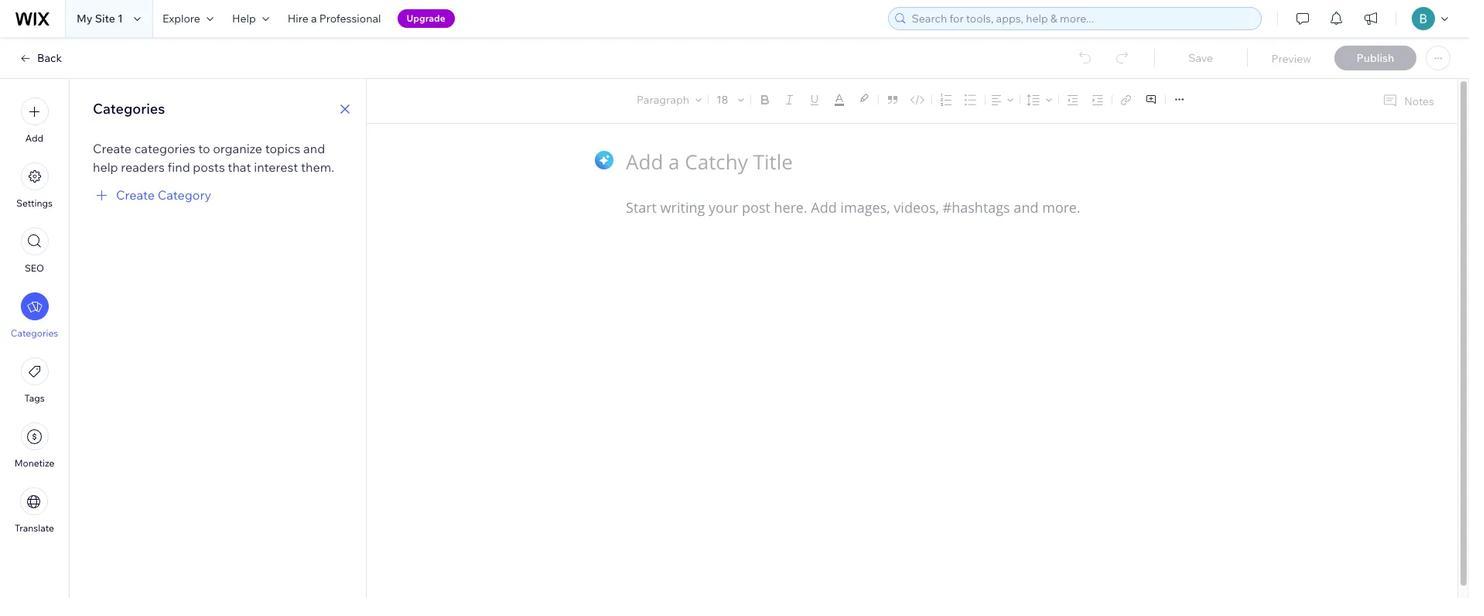 Task type: vqa. For each thing, say whether or not it's contained in the screenshot.
left home
no



Task type: locate. For each thing, give the bounding box(es) containing it.
create categories to organize topics and help readers find posts that interest them.
[[93, 141, 334, 175]]

help
[[232, 12, 256, 26]]

hire a professional
[[288, 12, 381, 26]]

interest
[[254, 159, 298, 175]]

hire
[[288, 12, 309, 26]]

translate
[[15, 522, 54, 534]]

translate button
[[15, 488, 54, 534]]

categories inside menu
[[11, 327, 58, 339]]

a
[[311, 12, 317, 26]]

paragraph button
[[634, 89, 705, 111]]

upgrade button
[[397, 9, 455, 28]]

create up the help
[[93, 141, 132, 156]]

monetize
[[14, 457, 54, 469]]

1 vertical spatial categories
[[11, 327, 58, 339]]

add button
[[21, 98, 48, 144]]

settings
[[16, 197, 53, 209]]

seo button
[[21, 228, 48, 274]]

categories
[[93, 100, 165, 118], [11, 327, 58, 339]]

back button
[[19, 51, 62, 65]]

my site 1
[[77, 12, 123, 26]]

1 vertical spatial create
[[116, 187, 155, 203]]

create inside create categories to organize topics and help readers find posts that interest them.
[[93, 141, 132, 156]]

0 horizontal spatial categories
[[11, 327, 58, 339]]

paragraph
[[637, 93, 690, 107]]

categories up the categories
[[93, 100, 165, 118]]

0 vertical spatial create
[[93, 141, 132, 156]]

0 vertical spatial categories
[[93, 100, 165, 118]]

create
[[93, 141, 132, 156], [116, 187, 155, 203]]

create down 'readers'
[[116, 187, 155, 203]]

seo
[[25, 262, 44, 274]]

monetize button
[[14, 423, 54, 469]]

create for create categories to organize topics and help readers find posts that interest them.
[[93, 141, 132, 156]]

1 horizontal spatial categories
[[93, 100, 165, 118]]

1
[[118, 12, 123, 26]]

category
[[158, 187, 211, 203]]

notes
[[1405, 94, 1435, 108]]

menu
[[0, 88, 69, 543]]

categories up tags button
[[11, 327, 58, 339]]

site
[[95, 12, 115, 26]]

categories
[[134, 141, 195, 156]]

that
[[228, 159, 251, 175]]

tags button
[[21, 358, 48, 404]]

readers
[[121, 159, 165, 175]]

notes button
[[1377, 91, 1439, 111]]

create inside button
[[116, 187, 155, 203]]

them.
[[301, 159, 334, 175]]



Task type: describe. For each thing, give the bounding box(es) containing it.
back
[[37, 51, 62, 65]]

create category
[[116, 187, 211, 203]]

help
[[93, 159, 118, 175]]

Search for tools, apps, help & more... field
[[907, 8, 1257, 29]]

settings button
[[16, 163, 53, 209]]

create category button
[[93, 186, 211, 204]]

posts
[[193, 159, 225, 175]]

to
[[198, 141, 210, 156]]

topics
[[265, 141, 301, 156]]

find
[[168, 159, 190, 175]]

and
[[303, 141, 325, 156]]

hire a professional link
[[278, 0, 390, 37]]

explore
[[162, 12, 200, 26]]

tags
[[24, 392, 45, 404]]

create for create category
[[116, 187, 155, 203]]

upgrade
[[407, 12, 446, 24]]

add
[[25, 132, 43, 144]]

categories button
[[11, 293, 58, 339]]

my
[[77, 12, 92, 26]]

help button
[[223, 0, 278, 37]]

organize
[[213, 141, 262, 156]]

Add a Catchy Title text field
[[626, 148, 1183, 175]]

professional
[[319, 12, 381, 26]]

menu containing add
[[0, 88, 69, 543]]



